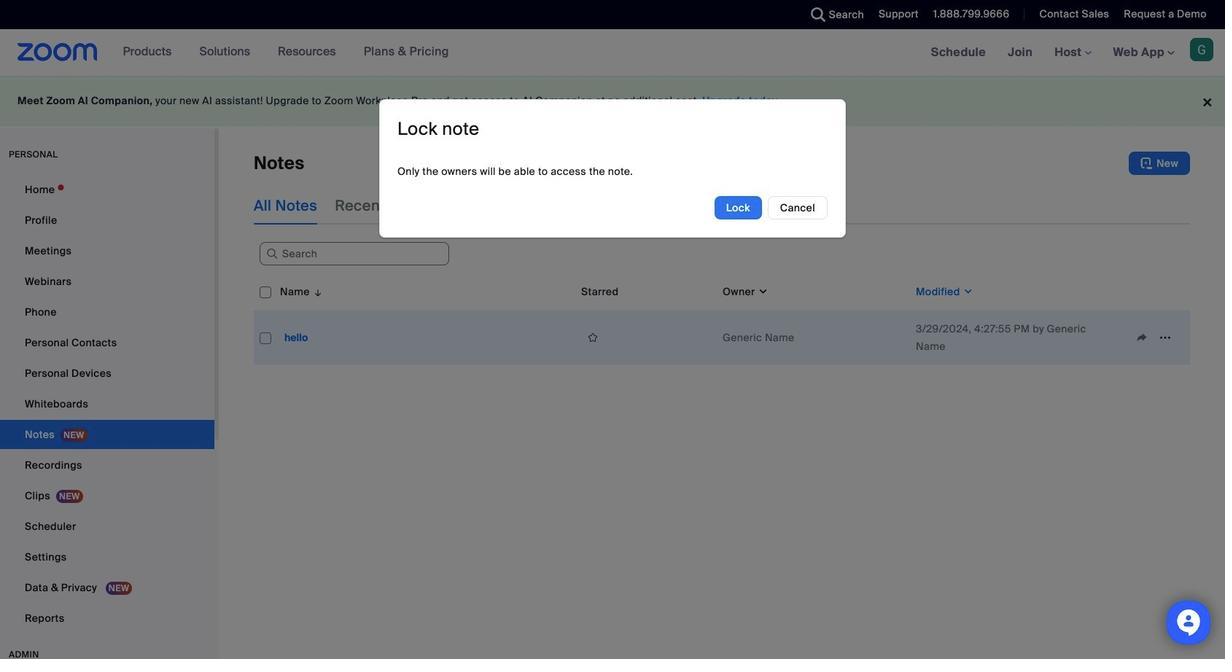 Task type: describe. For each thing, give the bounding box(es) containing it.
meetings navigation
[[920, 29, 1225, 77]]

tabs of all notes page tab list
[[254, 187, 721, 225]]

arrow down image
[[310, 283, 323, 300]]



Task type: locate. For each thing, give the bounding box(es) containing it.
footer
[[0, 76, 1225, 126]]

Search text field
[[260, 242, 449, 266]]

dialog
[[379, 99, 846, 237]]

heading
[[397, 117, 479, 140]]

product information navigation
[[112, 29, 460, 76]]

personal menu menu
[[0, 175, 214, 634]]

banner
[[0, 29, 1225, 77]]

application
[[254, 273, 1190, 365], [581, 327, 711, 349]]



Task type: vqa. For each thing, say whether or not it's contained in the screenshot.
Tabs of all notes page tab list on the top of the page
yes



